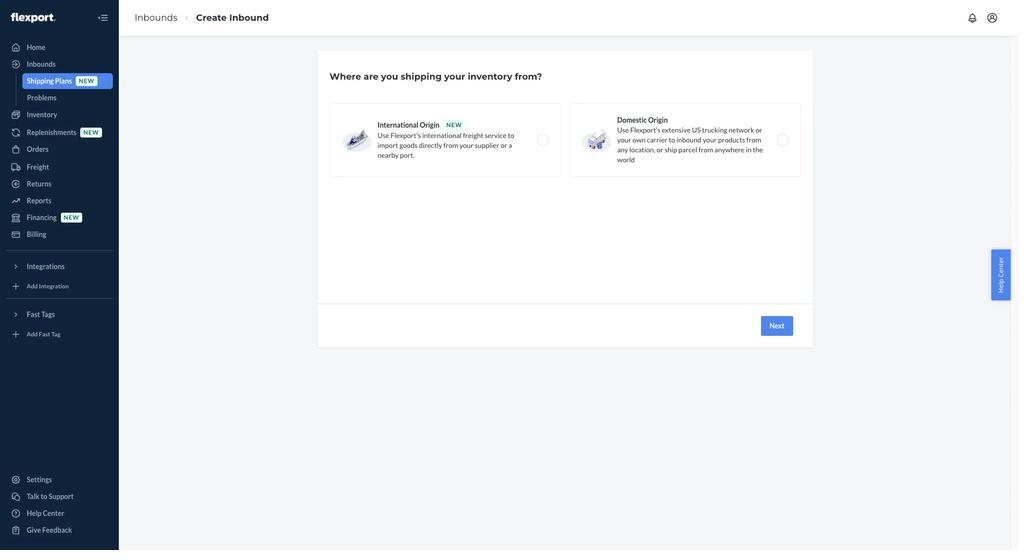 Task type: vqa. For each thing, say whether or not it's contained in the screenshot.
CASH
no



Task type: describe. For each thing, give the bounding box(es) containing it.
fast inside dropdown button
[[27, 311, 40, 319]]

a
[[509, 141, 512, 150]]

0 vertical spatial inbounds link
[[135, 12, 177, 23]]

breadcrumbs navigation
[[127, 3, 277, 32]]

help inside 'button'
[[997, 279, 1006, 293]]

shipping
[[27, 77, 54, 85]]

to inside talk to support button
[[41, 493, 47, 501]]

center inside 'button'
[[997, 257, 1006, 278]]

talk
[[27, 493, 39, 501]]

carrier
[[647, 136, 668, 144]]

new for replenishments
[[83, 129, 99, 136]]

help center inside help center link
[[27, 510, 64, 518]]

plans
[[55, 77, 72, 85]]

own
[[633, 136, 646, 144]]

import
[[378, 141, 398, 150]]

give feedback
[[27, 526, 72, 535]]

integrations
[[27, 262, 65, 271]]

create inbound link
[[196, 12, 269, 23]]

international
[[378, 121, 419, 129]]

integration
[[39, 283, 69, 290]]

new for international origin
[[446, 121, 462, 129]]

open notifications image
[[967, 12, 979, 24]]

use flexport's international freight service to import goods directly from your supplier or a nearby port.
[[378, 131, 514, 159]]

2 horizontal spatial from
[[747, 136, 761, 144]]

1 horizontal spatial or
[[657, 146, 663, 154]]

new for shipping plans
[[79, 77, 94, 85]]

reports
[[27, 197, 51, 205]]

where are you shipping your inventory from?
[[330, 71, 542, 82]]

add integration link
[[6, 279, 113, 295]]

add for add fast tag
[[27, 331, 38, 338]]

your inside use flexport's international freight service to import goods directly from your supplier or a nearby port.
[[460, 141, 474, 150]]

next
[[770, 322, 785, 330]]

origin for domestic
[[648, 116, 668, 124]]

replenishments
[[27, 128, 76, 137]]

in
[[746, 146, 752, 154]]

settings link
[[6, 472, 113, 488]]

home link
[[6, 40, 113, 55]]

ship
[[665, 146, 677, 154]]

your up any
[[617, 136, 631, 144]]

fast tags
[[27, 311, 55, 319]]

trucking
[[702, 126, 727, 134]]

inventory link
[[6, 107, 113, 123]]

the
[[753, 146, 763, 154]]

orders
[[27, 145, 49, 154]]

shipping plans
[[27, 77, 72, 85]]

location,
[[629, 146, 655, 154]]

from?
[[515, 71, 542, 82]]

service
[[485, 131, 507, 140]]

any
[[617, 146, 628, 154]]

directly
[[419, 141, 442, 150]]

create inbound
[[196, 12, 269, 23]]

add fast tag
[[27, 331, 60, 338]]

problems
[[27, 94, 57, 102]]

you
[[381, 71, 398, 82]]

flexport's
[[630, 126, 661, 134]]

network
[[729, 126, 754, 134]]

freight
[[463, 131, 484, 140]]

goods
[[399, 141, 418, 150]]

returns link
[[6, 176, 113, 192]]

where
[[330, 71, 361, 82]]

give
[[27, 526, 41, 535]]

to inside use flexport's international freight service to import goods directly from your supplier or a nearby port.
[[508, 131, 514, 140]]

domestic origin use flexport's extensive us trucking network or your own carrier to inbound your products from any location, or ship parcel from anywhere in the world
[[617, 116, 763, 164]]

tag
[[51, 331, 60, 338]]

returns
[[27, 180, 51, 188]]

nearby
[[378, 151, 399, 159]]

1 vertical spatial inbounds
[[27, 60, 56, 68]]

talk to support
[[27, 493, 74, 501]]

help center button
[[992, 250, 1011, 301]]

freight
[[27, 163, 49, 171]]



Task type: locate. For each thing, give the bounding box(es) containing it.
2 horizontal spatial or
[[756, 126, 762, 134]]

new right the plans
[[79, 77, 94, 85]]

add down fast tags at left bottom
[[27, 331, 38, 338]]

flexport logo image
[[11, 13, 55, 23]]

add left integration
[[27, 283, 38, 290]]

0 vertical spatial fast
[[27, 311, 40, 319]]

inventory
[[27, 110, 57, 119]]

world
[[617, 156, 635, 164]]

0 horizontal spatial origin
[[420, 121, 440, 129]]

add integration
[[27, 283, 69, 290]]

or inside use flexport's international freight service to import goods directly from your supplier or a nearby port.
[[501, 141, 507, 150]]

to right "talk"
[[41, 493, 47, 501]]

billing link
[[6, 227, 113, 243]]

1 horizontal spatial use
[[617, 126, 629, 134]]

1 horizontal spatial inbounds link
[[135, 12, 177, 23]]

center
[[997, 257, 1006, 278], [43, 510, 64, 518]]

from down international at the top of the page
[[444, 141, 458, 150]]

0 horizontal spatial from
[[444, 141, 458, 150]]

flexport's
[[391, 131, 421, 140]]

create
[[196, 12, 227, 23]]

financing
[[27, 213, 57, 222]]

from up the at the top right of page
[[747, 136, 761, 144]]

1 vertical spatial center
[[43, 510, 64, 518]]

0 vertical spatial add
[[27, 283, 38, 290]]

problems link
[[22, 90, 113, 106]]

inbounds inside breadcrumbs navigation
[[135, 12, 177, 23]]

to inside domestic origin use flexport's extensive us trucking network or your own carrier to inbound your products from any location, or ship parcel from anywhere in the world
[[669, 136, 675, 144]]

or right network
[[756, 126, 762, 134]]

to up a
[[508, 131, 514, 140]]

fast
[[27, 311, 40, 319], [39, 331, 50, 338]]

to
[[508, 131, 514, 140], [669, 136, 675, 144], [41, 493, 47, 501]]

0 horizontal spatial inbounds
[[27, 60, 56, 68]]

port.
[[400, 151, 415, 159]]

next button
[[761, 316, 793, 336]]

1 horizontal spatial from
[[699, 146, 713, 154]]

1 add from the top
[[27, 283, 38, 290]]

home
[[27, 43, 45, 52]]

international
[[422, 131, 462, 140]]

fast left tag
[[39, 331, 50, 338]]

fast inside 'link'
[[39, 331, 50, 338]]

1 vertical spatial add
[[27, 331, 38, 338]]

origin up international at the top of the page
[[420, 121, 440, 129]]

1 horizontal spatial help center
[[997, 257, 1006, 293]]

1 vertical spatial fast
[[39, 331, 50, 338]]

inbound
[[229, 12, 269, 23]]

2 horizontal spatial to
[[669, 136, 675, 144]]

1 horizontal spatial help
[[997, 279, 1006, 293]]

new
[[79, 77, 94, 85], [446, 121, 462, 129], [83, 129, 99, 136], [64, 214, 79, 222]]

1 horizontal spatial origin
[[648, 116, 668, 124]]

help center
[[997, 257, 1006, 293], [27, 510, 64, 518]]

close navigation image
[[97, 12, 109, 24]]

help center inside help center 'button'
[[997, 257, 1006, 293]]

reports link
[[6, 193, 113, 209]]

new down reports link
[[64, 214, 79, 222]]

your
[[444, 71, 465, 82], [617, 136, 631, 144], [703, 136, 717, 144], [460, 141, 474, 150]]

use inside use flexport's international freight service to import goods directly from your supplier or a nearby port.
[[378, 131, 389, 140]]

anywhere
[[715, 146, 745, 154]]

or left a
[[501, 141, 507, 150]]

0 horizontal spatial inbounds link
[[6, 56, 113, 72]]

origin inside domestic origin use flexport's extensive us trucking network or your own carrier to inbound your products from any location, or ship parcel from anywhere in the world
[[648, 116, 668, 124]]

international origin
[[378, 121, 440, 129]]

use down domestic
[[617, 126, 629, 134]]

billing
[[27, 230, 46, 239]]

use
[[617, 126, 629, 134], [378, 131, 389, 140]]

0 horizontal spatial use
[[378, 131, 389, 140]]

add fast tag link
[[6, 327, 113, 343]]

0 vertical spatial help center
[[997, 257, 1006, 293]]

extensive
[[662, 126, 691, 134]]

inventory
[[468, 71, 512, 82]]

orders link
[[6, 142, 113, 157]]

inbounds link
[[135, 12, 177, 23], [6, 56, 113, 72]]

0 vertical spatial center
[[997, 257, 1006, 278]]

open account menu image
[[987, 12, 998, 24]]

parcel
[[679, 146, 697, 154]]

your down freight
[[460, 141, 474, 150]]

0 horizontal spatial center
[[43, 510, 64, 518]]

add
[[27, 283, 38, 290], [27, 331, 38, 338]]

freight link
[[6, 159, 113, 175]]

1 horizontal spatial inbounds
[[135, 12, 177, 23]]

integrations button
[[6, 259, 113, 275]]

2 add from the top
[[27, 331, 38, 338]]

support
[[49, 493, 74, 501]]

0 vertical spatial help
[[997, 279, 1006, 293]]

help
[[997, 279, 1006, 293], [27, 510, 41, 518]]

fast tags button
[[6, 307, 113, 323]]

new for financing
[[64, 214, 79, 222]]

1 horizontal spatial to
[[508, 131, 514, 140]]

products
[[718, 136, 745, 144]]

talk to support button
[[6, 489, 113, 505]]

your right shipping
[[444, 71, 465, 82]]

from
[[747, 136, 761, 144], [444, 141, 458, 150], [699, 146, 713, 154]]

inbound
[[677, 136, 702, 144]]

or down carrier
[[657, 146, 663, 154]]

origin for international
[[420, 121, 440, 129]]

supplier
[[475, 141, 499, 150]]

your down trucking on the top right
[[703, 136, 717, 144]]

add for add integration
[[27, 283, 38, 290]]

feedback
[[42, 526, 72, 535]]

settings
[[27, 476, 52, 484]]

fast left tags on the bottom of the page
[[27, 311, 40, 319]]

0 horizontal spatial help
[[27, 510, 41, 518]]

are
[[364, 71, 379, 82]]

new up international at the top of the page
[[446, 121, 462, 129]]

inbounds
[[135, 12, 177, 23], [27, 60, 56, 68]]

1 vertical spatial inbounds link
[[6, 56, 113, 72]]

domestic
[[617, 116, 647, 124]]

0 vertical spatial inbounds
[[135, 12, 177, 23]]

to up ship
[[669, 136, 675, 144]]

1 vertical spatial help center
[[27, 510, 64, 518]]

add inside 'link'
[[27, 331, 38, 338]]

1 vertical spatial help
[[27, 510, 41, 518]]

0 horizontal spatial or
[[501, 141, 507, 150]]

help center link
[[6, 506, 113, 522]]

origin
[[648, 116, 668, 124], [420, 121, 440, 129]]

new up orders link
[[83, 129, 99, 136]]

us
[[692, 126, 701, 134]]

from inside use flexport's international freight service to import goods directly from your supplier or a nearby port.
[[444, 141, 458, 150]]

from right parcel on the top right
[[699, 146, 713, 154]]

tags
[[41, 311, 55, 319]]

origin up flexport's at top right
[[648, 116, 668, 124]]

use inside domestic origin use flexport's extensive us trucking network or your own carrier to inbound your products from any location, or ship parcel from anywhere in the world
[[617, 126, 629, 134]]

use up the import
[[378, 131, 389, 140]]

give feedback button
[[6, 523, 113, 539]]

1 horizontal spatial center
[[997, 257, 1006, 278]]

0 horizontal spatial to
[[41, 493, 47, 501]]

shipping
[[401, 71, 442, 82]]

0 horizontal spatial help center
[[27, 510, 64, 518]]



